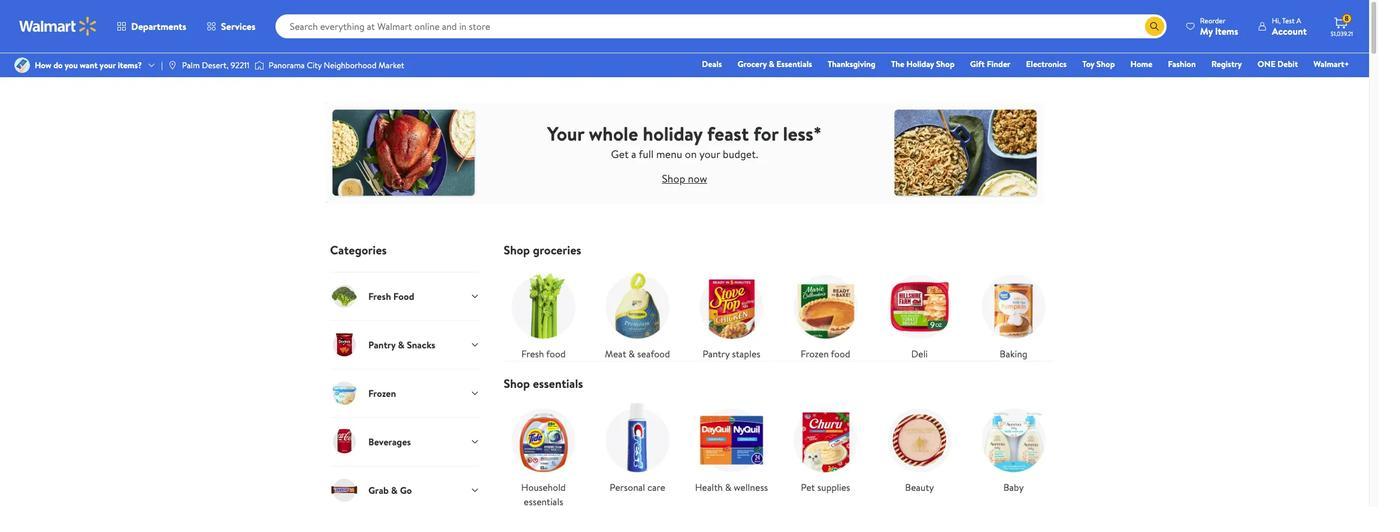 Task type: vqa. For each thing, say whether or not it's contained in the screenshot.
2nd food from right
yes



Task type: describe. For each thing, give the bounding box(es) containing it.
pantry for pantry staples
[[703, 347, 730, 361]]

& for snacks
[[398, 338, 405, 352]]

toy shop link
[[1077, 58, 1121, 71]]

health & wellness
[[695, 481, 768, 494]]

panorama
[[269, 59, 305, 71]]

seafood
[[637, 347, 670, 361]]

list for shop groceries
[[497, 258, 1061, 361]]

fresh for fresh food
[[522, 347, 544, 361]]

& for essentials
[[769, 58, 775, 70]]

test
[[1283, 15, 1295, 25]]

frozen for frozen food
[[801, 347, 829, 361]]

frozen food link
[[786, 267, 866, 361]]

list for shop essentials
[[497, 391, 1061, 507]]

toy
[[1083, 58, 1095, 70]]

home
[[1131, 58, 1153, 70]]

pantry staples link
[[692, 267, 772, 361]]

palm
[[182, 59, 200, 71]]

supplies
[[818, 481, 850, 494]]

baby
[[1004, 481, 1024, 494]]

now
[[688, 171, 707, 186]]

personal care link
[[598, 401, 678, 495]]

thanksgiving link
[[823, 58, 881, 71]]

search icon image
[[1150, 22, 1160, 31]]

frozen food
[[801, 347, 851, 361]]

departments button
[[107, 12, 197, 41]]

shop for now
[[662, 171, 685, 186]]

baby link
[[974, 401, 1054, 495]]

gift finder link
[[965, 58, 1016, 71]]

essentials for household essentials
[[524, 495, 563, 507]]

health
[[695, 481, 723, 494]]

how do you want your items?
[[35, 59, 142, 71]]

grocery & essentials link
[[732, 58, 818, 71]]

services
[[221, 20, 256, 33]]

beauty
[[905, 481, 934, 494]]

your
[[547, 120, 584, 146]]

pantry for pantry & snacks
[[368, 338, 396, 352]]

household essentials
[[521, 481, 566, 507]]

full
[[639, 146, 654, 161]]

meat
[[605, 347, 626, 361]]

registry link
[[1206, 58, 1248, 71]]

$1,039.21
[[1331, 29, 1353, 38]]

my
[[1200, 24, 1213, 37]]

|
[[161, 59, 163, 71]]

beverages button
[[330, 418, 480, 466]]

one
[[1258, 58, 1276, 70]]

menu
[[656, 146, 682, 161]]

do
[[53, 59, 63, 71]]

fresh food button
[[330, 272, 480, 321]]

desert,
[[202, 59, 229, 71]]

grocery & essentials
[[738, 58, 812, 70]]

thanksgiving
[[828, 58, 876, 70]]

palm desert, 92211
[[182, 59, 250, 71]]

fresh food link
[[504, 267, 583, 361]]

grab & go button
[[330, 466, 480, 507]]

frozen button
[[330, 369, 480, 418]]

registry
[[1212, 58, 1242, 70]]

services button
[[197, 12, 266, 41]]

your whole holiday feast for less. get a full menu on your budget. shop now. image
[[325, 101, 1044, 204]]

frozen for frozen
[[368, 387, 396, 400]]

baking
[[1000, 347, 1028, 361]]

grocery
[[738, 58, 767, 70]]

gift finder
[[970, 58, 1011, 70]]

shop now link
[[662, 171, 707, 186]]

& for wellness
[[725, 481, 732, 494]]

food for fresh food
[[546, 347, 566, 361]]

fashion link
[[1163, 58, 1202, 71]]

fresh food
[[522, 347, 566, 361]]

toy shop
[[1083, 58, 1115, 70]]

essentials for shop essentials
[[533, 376, 583, 392]]

categories
[[330, 242, 387, 258]]

walmart+
[[1314, 58, 1350, 70]]

beauty link
[[880, 401, 960, 495]]

holiday
[[643, 120, 703, 146]]

Search search field
[[275, 14, 1167, 38]]

your whole holiday feast for less* get a full menu on your budget.
[[547, 120, 822, 161]]

pantry & snacks button
[[330, 321, 480, 369]]

food for frozen food
[[831, 347, 851, 361]]

deals link
[[697, 58, 728, 71]]

on
[[685, 146, 697, 161]]

grab & go
[[368, 484, 412, 497]]

fresh for fresh food
[[368, 290, 391, 303]]

& for go
[[391, 484, 398, 497]]



Task type: locate. For each thing, give the bounding box(es) containing it.
health & wellness link
[[692, 401, 772, 495]]

account
[[1272, 24, 1307, 37]]

& right health
[[725, 481, 732, 494]]

pet supplies link
[[786, 401, 866, 495]]

clear search field text image
[[1131, 21, 1141, 31]]

your right on
[[699, 146, 720, 161]]

go
[[400, 484, 412, 497]]

neighborhood
[[324, 59, 377, 71]]

1 horizontal spatial pantry
[[703, 347, 730, 361]]

want
[[80, 59, 98, 71]]

how
[[35, 59, 51, 71]]

groceries
[[533, 242, 581, 258]]

2 food from the left
[[831, 347, 851, 361]]

0 horizontal spatial fresh
[[368, 290, 391, 303]]

92211
[[231, 59, 250, 71]]

household
[[521, 481, 566, 494]]

shop down fresh food
[[504, 376, 530, 392]]

wellness
[[734, 481, 768, 494]]

list
[[497, 258, 1061, 361], [497, 391, 1061, 507]]

list containing fresh food
[[497, 258, 1061, 361]]

0 horizontal spatial pantry
[[368, 338, 396, 352]]

& left go
[[391, 484, 398, 497]]

grab
[[368, 484, 389, 497]]

deals
[[702, 58, 722, 70]]

1 horizontal spatial  image
[[254, 59, 264, 71]]

list containing household essentials
[[497, 391, 1061, 507]]

shop for essentials
[[504, 376, 530, 392]]

holiday
[[907, 58, 934, 70]]

0 vertical spatial fresh
[[368, 290, 391, 303]]

2 list from the top
[[497, 391, 1061, 507]]

1 horizontal spatial food
[[831, 347, 851, 361]]

shop
[[936, 58, 955, 70], [1097, 58, 1115, 70], [662, 171, 685, 186], [504, 242, 530, 258], [504, 376, 530, 392]]

home link
[[1125, 58, 1158, 71]]

fresh up shop essentials
[[522, 347, 544, 361]]

1 vertical spatial fresh
[[522, 347, 544, 361]]

8
[[1345, 13, 1349, 23]]

fashion
[[1168, 58, 1196, 70]]

feast
[[707, 120, 749, 146]]

0 vertical spatial your
[[100, 59, 116, 71]]

1 food from the left
[[546, 347, 566, 361]]

1 vertical spatial your
[[699, 146, 720, 161]]

pantry left snacks
[[368, 338, 396, 352]]

frozen inside dropdown button
[[368, 387, 396, 400]]

pet
[[801, 481, 815, 494]]

market
[[379, 59, 404, 71]]

fresh left food
[[368, 290, 391, 303]]

fresh
[[368, 290, 391, 303], [522, 347, 544, 361]]

& right grocery
[[769, 58, 775, 70]]

gift
[[970, 58, 985, 70]]

1 vertical spatial frozen
[[368, 387, 396, 400]]

budget.
[[723, 146, 758, 161]]

get
[[611, 146, 629, 161]]

care
[[648, 481, 666, 494]]

 image
[[14, 58, 30, 73], [254, 59, 264, 71]]

pantry & snacks
[[368, 338, 435, 352]]

electronics link
[[1021, 58, 1072, 71]]

1 horizontal spatial fresh
[[522, 347, 544, 361]]

less*
[[783, 120, 822, 146]]

walmart image
[[19, 17, 97, 36]]

personal
[[610, 481, 645, 494]]

8 $1,039.21
[[1331, 13, 1353, 38]]

whole
[[589, 120, 638, 146]]

food
[[546, 347, 566, 361], [831, 347, 851, 361]]

frozen inside list
[[801, 347, 829, 361]]

essentials inside household essentials
[[524, 495, 563, 507]]

hi,
[[1272, 15, 1281, 25]]

& right meat at left bottom
[[629, 347, 635, 361]]

1 horizontal spatial your
[[699, 146, 720, 161]]

shop right the holiday at the top of the page
[[936, 58, 955, 70]]

& left snacks
[[398, 338, 405, 352]]

pantry staples
[[703, 347, 761, 361]]

the holiday shop
[[891, 58, 955, 70]]

 image for how
[[14, 58, 30, 73]]

shop right toy
[[1097, 58, 1115, 70]]

shop essentials
[[504, 376, 583, 392]]

& for seafood
[[629, 347, 635, 361]]

personal care
[[610, 481, 666, 494]]

staples
[[732, 347, 761, 361]]

 image left how
[[14, 58, 30, 73]]

shop for groceries
[[504, 242, 530, 258]]

deli
[[912, 347, 928, 361]]

reorder my items
[[1200, 15, 1239, 37]]

shop left now
[[662, 171, 685, 186]]

 image for panorama
[[254, 59, 264, 71]]

shop groceries
[[504, 242, 581, 258]]

Walmart Site-Wide search field
[[275, 14, 1167, 38]]

0 horizontal spatial  image
[[14, 58, 30, 73]]

meat & seafood
[[605, 347, 670, 361]]

fresh inside dropdown button
[[368, 290, 391, 303]]

fresh inside list
[[522, 347, 544, 361]]

essentials
[[777, 58, 812, 70]]

0 horizontal spatial your
[[100, 59, 116, 71]]

food
[[393, 290, 414, 303]]

hi, test a account
[[1272, 15, 1307, 37]]

the
[[891, 58, 905, 70]]

items
[[1215, 24, 1239, 37]]

panorama city neighborhood market
[[269, 59, 404, 71]]

pantry left staples
[[703, 347, 730, 361]]

electronics
[[1026, 58, 1067, 70]]

reorder
[[1200, 15, 1226, 25]]

1 vertical spatial list
[[497, 391, 1061, 507]]

pantry
[[368, 338, 396, 352], [703, 347, 730, 361]]

walmart+ link
[[1309, 58, 1355, 71]]

 image right 92211 at the top of page
[[254, 59, 264, 71]]

shop left groceries on the left of page
[[504, 242, 530, 258]]

essentials down fresh food
[[533, 376, 583, 392]]

0 horizontal spatial frozen
[[368, 387, 396, 400]]

1 horizontal spatial frozen
[[801, 347, 829, 361]]

 image
[[168, 61, 177, 70]]

a
[[1297, 15, 1302, 25]]

essentials
[[533, 376, 583, 392], [524, 495, 563, 507]]

your right want
[[100, 59, 116, 71]]

you
[[65, 59, 78, 71]]

1 list from the top
[[497, 258, 1061, 361]]

finder
[[987, 58, 1011, 70]]

0 vertical spatial frozen
[[801, 347, 829, 361]]

0 vertical spatial list
[[497, 258, 1061, 361]]

snacks
[[407, 338, 435, 352]]

one debit link
[[1252, 58, 1304, 71]]

&
[[769, 58, 775, 70], [398, 338, 405, 352], [629, 347, 635, 361], [725, 481, 732, 494], [391, 484, 398, 497]]

your inside your whole holiday feast for less* get a full menu on your budget.
[[699, 146, 720, 161]]

the holiday shop link
[[886, 58, 960, 71]]

a
[[631, 146, 637, 161]]

pantry inside list
[[703, 347, 730, 361]]

for
[[754, 120, 779, 146]]

shop now
[[662, 171, 707, 186]]

household essentials link
[[504, 401, 583, 507]]

pantry inside dropdown button
[[368, 338, 396, 352]]

0 horizontal spatial food
[[546, 347, 566, 361]]

departments
[[131, 20, 186, 33]]

fresh food
[[368, 290, 414, 303]]

essentials down household
[[524, 495, 563, 507]]

0 vertical spatial essentials
[[533, 376, 583, 392]]

beverages
[[368, 435, 411, 449]]

1 vertical spatial essentials
[[524, 495, 563, 507]]



